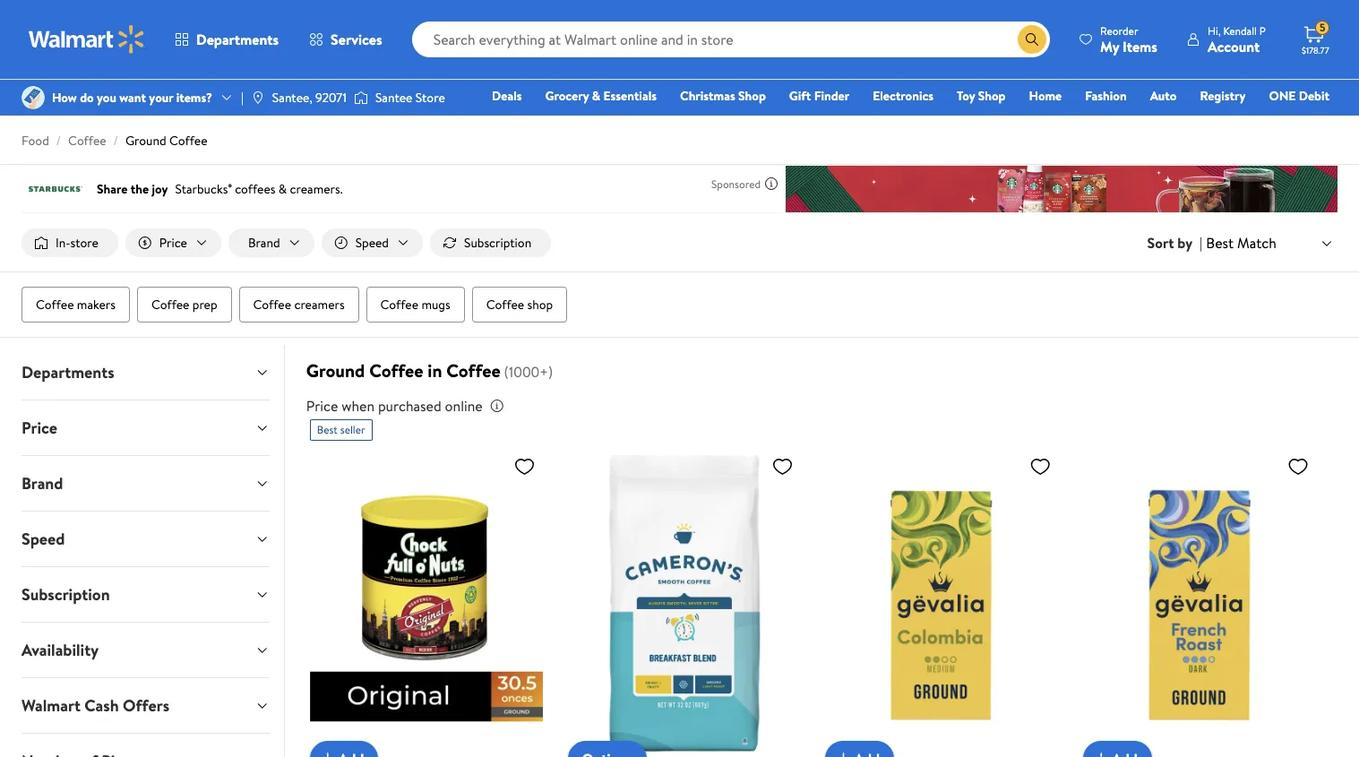Task type: vqa. For each thing, say whether or not it's contained in the screenshot.
Eco,
no



Task type: describe. For each thing, give the bounding box(es) containing it.
coffee creamers link
[[239, 287, 359, 323]]

food / coffee / ground coffee
[[22, 132, 207, 150]]

add to favorites list, cameron's coffee premium breakfast blend ground coffee, light roast, 32 oz, naturally caffeinated image
[[772, 455, 793, 478]]

shop
[[527, 296, 553, 314]]

 image for santee store
[[354, 89, 368, 107]]

ground coffee link
[[125, 132, 207, 150]]

brand for topmost brand dropdown button
[[248, 234, 280, 252]]

fashion
[[1085, 87, 1127, 105]]

price inside "tab"
[[22, 417, 57, 439]]

home
[[1029, 87, 1062, 105]]

do
[[80, 89, 94, 107]]

Walmart Site-Wide search field
[[412, 22, 1050, 57]]

cash
[[84, 694, 119, 717]]

coffee up online
[[446, 358, 500, 383]]

gift
[[789, 87, 811, 105]]

fashion link
[[1077, 86, 1135, 106]]

0 vertical spatial departments
[[196, 30, 279, 49]]

cameron's coffee premium breakfast blend ground coffee, light roast, 32 oz, naturally caffeinated image
[[568, 448, 800, 757]]

subscription inside dropdown button
[[22, 583, 110, 606]]

offers
[[123, 694, 169, 717]]

store
[[70, 234, 98, 252]]

best for best match
[[1206, 233, 1234, 252]]

availability
[[22, 639, 99, 661]]

christmas
[[680, 87, 735, 105]]

0 horizontal spatial |
[[241, 89, 244, 107]]

shop for toy shop
[[978, 87, 1006, 105]]

1 vertical spatial brand button
[[7, 456, 284, 511]]

coffee makers link
[[22, 287, 130, 323]]

walmart+ link
[[1268, 111, 1338, 131]]

92071
[[315, 89, 347, 107]]

shop for christmas shop
[[738, 87, 766, 105]]

one debit link
[[1261, 86, 1338, 106]]

walmart+
[[1276, 112, 1329, 130]]

0 vertical spatial departments button
[[159, 18, 294, 61]]

coffee left prep
[[151, 296, 189, 314]]

add to favorites list, chock full o'nuts® original blend ground coffee, medium roast, 30.5 oz. can image
[[514, 455, 535, 478]]

 image for how do you want your items?
[[22, 86, 45, 109]]

seller
[[340, 422, 365, 437]]

 image for santee, 92071
[[251, 90, 265, 105]]

ground coffee in coffee (1000+)
[[306, 358, 553, 383]]

| inside sort and filter section 'element'
[[1200, 233, 1203, 253]]

match
[[1237, 233, 1277, 252]]

hi, kendall p account
[[1208, 23, 1266, 56]]

coffee link
[[68, 132, 106, 150]]

essentials
[[603, 87, 657, 105]]

coffee creamers
[[253, 296, 345, 314]]

0 vertical spatial ground
[[125, 132, 166, 150]]

sort by |
[[1147, 233, 1203, 253]]

add to cart image for gevalia medium roast columbia arabica ground coffee, 12 oz. bag 'image'
[[833, 748, 854, 757]]

price inside sort and filter section 'element'
[[159, 234, 187, 252]]

coffee left the mugs
[[380, 296, 418, 314]]

2 / from the left
[[113, 132, 118, 150]]

mugs
[[421, 296, 450, 314]]

walmart image
[[29, 25, 145, 54]]

subscription button
[[430, 228, 551, 257]]

speed inside sort and filter section 'element'
[[355, 234, 389, 252]]

grocery & essentials
[[545, 87, 657, 105]]

grocery
[[545, 87, 589, 105]]

coffee mugs link
[[366, 287, 465, 323]]

reorder
[[1100, 23, 1138, 38]]

add to favorites list, gevalia french roast ground coffee, 12 oz. bag image
[[1287, 455, 1309, 478]]

coffee down do
[[68, 132, 106, 150]]

p
[[1259, 23, 1266, 38]]

speed inside tab
[[22, 528, 65, 550]]

deals link
[[484, 86, 530, 106]]

0 vertical spatial brand button
[[228, 228, 314, 257]]

speed tab
[[7, 512, 284, 566]]

best seller
[[317, 422, 365, 437]]

online
[[445, 396, 483, 416]]

want
[[119, 89, 146, 107]]

subscription tab
[[7, 567, 284, 622]]

christmas shop
[[680, 87, 766, 105]]

walmart cash offers tab
[[7, 678, 284, 733]]

when
[[341, 396, 375, 416]]

santee store
[[375, 89, 445, 107]]

toy
[[957, 87, 975, 105]]

&
[[592, 87, 600, 105]]

electronics link
[[865, 86, 942, 106]]

$178.77
[[1302, 44, 1329, 56]]

departments inside tab
[[22, 361, 114, 384]]

auto link
[[1142, 86, 1185, 106]]

sponsored
[[711, 176, 761, 191]]



Task type: locate. For each thing, give the bounding box(es) containing it.
1 horizontal spatial /
[[113, 132, 118, 150]]

creamers
[[294, 296, 345, 314]]

departments button
[[159, 18, 294, 61], [7, 345, 284, 400]]

coffee
[[68, 132, 106, 150], [169, 132, 207, 150], [36, 296, 74, 314], [151, 296, 189, 314], [253, 296, 291, 314], [380, 296, 418, 314], [486, 296, 524, 314], [369, 358, 423, 383], [446, 358, 500, 383]]

/ right coffee link
[[113, 132, 118, 150]]

sort
[[1147, 233, 1174, 253]]

price button up 'coffee prep'
[[125, 228, 221, 257]]

add to cart image for gevalia french roast ground coffee, 12 oz. bag 'image'
[[1090, 748, 1112, 757]]

auto
[[1150, 87, 1177, 105]]

christmas shop link
[[672, 86, 774, 106]]

availability button
[[7, 623, 284, 677]]

brand button up speed tab
[[7, 456, 284, 511]]

best match button
[[1203, 231, 1338, 255]]

(1000+)
[[504, 362, 553, 382]]

subscription button
[[7, 567, 284, 622]]

one debit walmart+
[[1269, 87, 1329, 130]]

ad disclaimer and feedback for skylinedisplayad image
[[764, 176, 779, 191]]

1 horizontal spatial brand
[[248, 234, 280, 252]]

add to favorites list, gevalia medium roast columbia arabica ground coffee, 12 oz. bag image
[[1030, 455, 1051, 478]]

price tab
[[7, 401, 284, 455]]

walmart
[[22, 694, 81, 717]]

3 add to cart image from the left
[[1090, 748, 1112, 757]]

coffee prep link
[[137, 287, 232, 323]]

home link
[[1021, 86, 1070, 106]]

0 horizontal spatial /
[[56, 132, 61, 150]]

1 shop from the left
[[738, 87, 766, 105]]

items
[[1123, 36, 1157, 56]]

best right by in the top right of the page
[[1206, 233, 1234, 252]]

walmart cash offers button
[[7, 678, 284, 733]]

coffee down items?
[[169, 132, 207, 150]]

best match
[[1206, 233, 1277, 252]]

subscription up availability
[[22, 583, 110, 606]]

services button
[[294, 18, 397, 61]]

1 horizontal spatial  image
[[251, 90, 265, 105]]

1 vertical spatial price button
[[7, 401, 284, 455]]

coffee prep
[[151, 296, 217, 314]]

ground down want on the top of the page
[[125, 132, 166, 150]]

registry link
[[1192, 86, 1254, 106]]

brand for the bottom brand dropdown button
[[22, 472, 63, 495]]

departments button up price "tab"
[[7, 345, 284, 400]]

0 vertical spatial subscription
[[464, 234, 531, 252]]

2 shop from the left
[[978, 87, 1006, 105]]

my
[[1100, 36, 1119, 56]]

food link
[[22, 132, 49, 150]]

gevalia medium roast columbia arabica ground coffee, 12 oz. bag image
[[825, 448, 1058, 757]]

deals
[[492, 87, 522, 105]]

1 vertical spatial best
[[317, 422, 338, 437]]

0 vertical spatial price button
[[125, 228, 221, 257]]

gevalia french roast ground coffee, 12 oz. bag image
[[1083, 448, 1316, 757]]

|
[[241, 89, 244, 107], [1200, 233, 1203, 253]]

subscription
[[464, 234, 531, 252], [22, 583, 110, 606]]

2 horizontal spatial  image
[[354, 89, 368, 107]]

you
[[97, 89, 116, 107]]

1 horizontal spatial speed button
[[321, 228, 423, 257]]

best left seller
[[317, 422, 338, 437]]

1 horizontal spatial speed
[[355, 234, 389, 252]]

brand inside tab
[[22, 472, 63, 495]]

0 horizontal spatial add to cart image
[[317, 748, 338, 757]]

coffee left creamers
[[253, 296, 291, 314]]

0 horizontal spatial best
[[317, 422, 338, 437]]

speed button up the coffee mugs
[[321, 228, 423, 257]]

price when purchased online
[[306, 396, 483, 416]]

in-store
[[56, 234, 98, 252]]

departments up items?
[[196, 30, 279, 49]]

by
[[1177, 233, 1192, 253]]

prep
[[192, 296, 217, 314]]

1 vertical spatial |
[[1200, 233, 1203, 253]]

search icon image
[[1025, 32, 1039, 47]]

purchased
[[378, 396, 441, 416]]

0 horizontal spatial departments
[[22, 361, 114, 384]]

0 vertical spatial best
[[1206, 233, 1234, 252]]

items?
[[176, 89, 212, 107]]

0 horizontal spatial subscription
[[22, 583, 110, 606]]

0 vertical spatial speed
[[355, 234, 389, 252]]

1 / from the left
[[56, 132, 61, 150]]

1 horizontal spatial price
[[159, 234, 187, 252]]

0 vertical spatial brand
[[248, 234, 280, 252]]

1 horizontal spatial add to cart image
[[833, 748, 854, 757]]

speed button up subscription tab
[[7, 512, 284, 566]]

coffee left shop
[[486, 296, 524, 314]]

store
[[415, 89, 445, 107]]

services
[[331, 30, 382, 49]]

coffee mugs
[[380, 296, 450, 314]]

how do you want your items?
[[52, 89, 212, 107]]

debit
[[1299, 87, 1329, 105]]

0 horizontal spatial speed
[[22, 528, 65, 550]]

| right items?
[[241, 89, 244, 107]]

kendall
[[1223, 23, 1257, 38]]

2 horizontal spatial add to cart image
[[1090, 748, 1112, 757]]

departments button up items?
[[159, 18, 294, 61]]

Search search field
[[412, 22, 1050, 57]]

1 vertical spatial brand
[[22, 472, 63, 495]]

brand tab
[[7, 456, 284, 511]]

account
[[1208, 36, 1260, 56]]

0 horizontal spatial ground
[[125, 132, 166, 150]]

coffee up price when purchased online
[[369, 358, 423, 383]]

coffee shop
[[486, 296, 553, 314]]

 image right 92071
[[354, 89, 368, 107]]

in
[[428, 358, 442, 383]]

toy shop
[[957, 87, 1006, 105]]

santee, 92071
[[272, 89, 347, 107]]

santee,
[[272, 89, 312, 107]]

0 horizontal spatial  image
[[22, 86, 45, 109]]

1 vertical spatial speed
[[22, 528, 65, 550]]

 image left santee,
[[251, 90, 265, 105]]

2 horizontal spatial price
[[306, 396, 338, 416]]

subscription up coffee shop "link"
[[464, 234, 531, 252]]

add to cart image
[[317, 748, 338, 757], [833, 748, 854, 757], [1090, 748, 1112, 757]]

shop right toy
[[978, 87, 1006, 105]]

| right by in the top right of the page
[[1200, 233, 1203, 253]]

1 horizontal spatial shop
[[978, 87, 1006, 105]]

speed button inside sort and filter section 'element'
[[321, 228, 423, 257]]

/ right food link
[[56, 132, 61, 150]]

1 horizontal spatial |
[[1200, 233, 1203, 253]]

1 horizontal spatial subscription
[[464, 234, 531, 252]]

chock full o'nuts® original blend ground coffee, medium roast, 30.5 oz. can image
[[310, 448, 543, 757]]

gift finder
[[789, 87, 849, 105]]

legal information image
[[490, 399, 504, 413]]

brand button
[[228, 228, 314, 257], [7, 456, 284, 511]]

0 horizontal spatial speed button
[[7, 512, 284, 566]]

ground
[[125, 132, 166, 150], [306, 358, 365, 383]]

toy shop link
[[949, 86, 1014, 106]]

1 horizontal spatial ground
[[306, 358, 365, 383]]

in-store button
[[22, 228, 118, 257]]

0 vertical spatial speed button
[[321, 228, 423, 257]]

0 horizontal spatial shop
[[738, 87, 766, 105]]

finder
[[814, 87, 849, 105]]

makers
[[77, 296, 115, 314]]

tab
[[7, 734, 284, 757]]

 image
[[22, 86, 45, 109], [354, 89, 368, 107], [251, 90, 265, 105]]

1 horizontal spatial best
[[1206, 233, 1234, 252]]

santee
[[375, 89, 413, 107]]

reorder my items
[[1100, 23, 1157, 56]]

availability tab
[[7, 623, 284, 677]]

shop
[[738, 87, 766, 105], [978, 87, 1006, 105]]

food
[[22, 132, 49, 150]]

subscription inside button
[[464, 234, 531, 252]]

departments tab
[[7, 345, 284, 400]]

1 vertical spatial departments button
[[7, 345, 284, 400]]

best for best seller
[[317, 422, 338, 437]]

coffee left makers
[[36, 296, 74, 314]]

1 vertical spatial speed button
[[7, 512, 284, 566]]

 image left how
[[22, 86, 45, 109]]

1 horizontal spatial departments
[[196, 30, 279, 49]]

your
[[149, 89, 173, 107]]

1 add to cart image from the left
[[317, 748, 338, 757]]

2 add to cart image from the left
[[833, 748, 854, 757]]

2 vertical spatial price
[[22, 417, 57, 439]]

1 vertical spatial subscription
[[22, 583, 110, 606]]

5 $178.77
[[1302, 20, 1329, 56]]

brand button up coffee creamers
[[228, 228, 314, 257]]

shop right christmas on the right top of page
[[738, 87, 766, 105]]

best inside 'popup button'
[[1206, 233, 1234, 252]]

departments down coffee makers link
[[22, 361, 114, 384]]

electronics
[[873, 87, 934, 105]]

brand inside sort and filter section 'element'
[[248, 234, 280, 252]]

5
[[1320, 20, 1326, 35]]

1 vertical spatial price
[[306, 396, 338, 416]]

hi,
[[1208, 23, 1221, 38]]

coffee inside "link"
[[486, 296, 524, 314]]

1 vertical spatial departments
[[22, 361, 114, 384]]

1 vertical spatial ground
[[306, 358, 365, 383]]

sort and filter section element
[[0, 214, 1359, 272]]

registry
[[1200, 87, 1246, 105]]

gift finder link
[[781, 86, 858, 106]]

price button down departments tab
[[7, 401, 284, 455]]

0 horizontal spatial brand
[[22, 472, 63, 495]]

walmart cash offers
[[22, 694, 169, 717]]

ground up when
[[306, 358, 365, 383]]

in-
[[56, 234, 70, 252]]

how
[[52, 89, 77, 107]]

grocery & essentials link
[[537, 86, 665, 106]]

add to cart image for chock full o'nuts® original blend ground coffee, medium roast, 30.5 oz. can image
[[317, 748, 338, 757]]

0 horizontal spatial price
[[22, 417, 57, 439]]

0 vertical spatial |
[[241, 89, 244, 107]]

0 vertical spatial price
[[159, 234, 187, 252]]

coffee makers
[[36, 296, 115, 314]]

coffee shop link
[[472, 287, 567, 323]]



